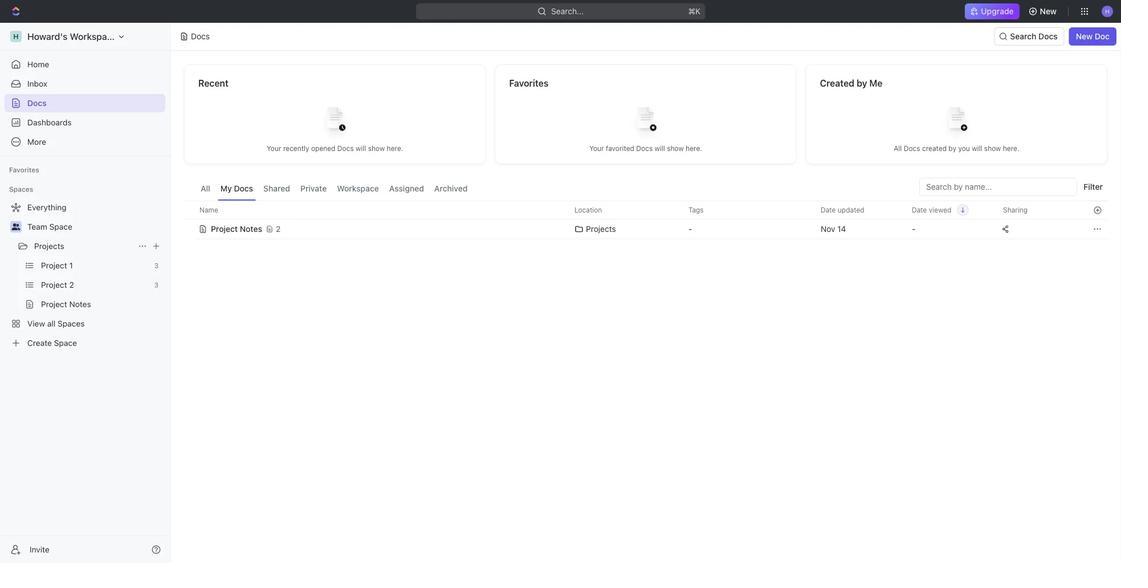 Task type: describe. For each thing, give the bounding box(es) containing it.
new for new doc
[[1076, 32, 1093, 41]]

more
[[27, 137, 46, 147]]

1 will from the left
[[356, 145, 366, 152]]

3 here. from the left
[[1003, 145, 1020, 152]]

created by me
[[820, 78, 883, 89]]

row containing name
[[184, 201, 1108, 219]]

project 2 link
[[41, 276, 150, 294]]

viewed
[[929, 206, 952, 214]]

all docs created by you will show here.
[[894, 145, 1020, 152]]

nov
[[821, 224, 835, 234]]

more button
[[5, 133, 165, 151]]

new for new
[[1040, 7, 1057, 16]]

view all spaces link
[[5, 315, 163, 333]]

h inside "sidebar" navigation
[[13, 32, 19, 40]]

project 2
[[41, 280, 74, 290]]

date for date updated
[[821, 206, 836, 214]]

your for recent
[[267, 145, 281, 152]]

notes inside tree
[[69, 300, 91, 309]]

inbox
[[27, 79, 47, 88]]

projects inside row
[[586, 224, 616, 234]]

all for all docs created by you will show here.
[[894, 145, 902, 152]]

shared
[[263, 184, 290, 193]]

date updated
[[821, 206, 865, 214]]

location
[[575, 206, 602, 214]]

1
[[69, 261, 73, 270]]

name
[[200, 206, 218, 214]]

project inside row
[[211, 224, 238, 234]]

search...
[[551, 7, 584, 16]]

upgrade link
[[965, 3, 1020, 19]]

view all spaces
[[27, 319, 85, 328]]

archived button
[[432, 178, 471, 201]]

2 - from the left
[[912, 224, 916, 234]]

new doc button
[[1069, 27, 1117, 46]]

no created by me docs image
[[934, 98, 980, 144]]

dashboards link
[[5, 113, 165, 132]]

favorites inside button
[[9, 166, 39, 174]]

assigned button
[[386, 178, 427, 201]]

all
[[47, 319, 55, 328]]

team
[[27, 222, 47, 231]]

docs link
[[5, 94, 165, 112]]

favorited
[[606, 145, 635, 152]]

filter button
[[1079, 178, 1108, 196]]

nov 14
[[821, 224, 846, 234]]

0 vertical spatial favorites
[[509, 78, 549, 89]]

howard's workspace
[[27, 31, 117, 42]]

search docs button
[[994, 27, 1065, 46]]

space for team space
[[49, 222, 72, 231]]

workspace button
[[334, 178, 382, 201]]

1 here. from the left
[[387, 145, 403, 152]]

project for project 1 link
[[41, 261, 67, 270]]

your recently opened docs will show here.
[[267, 145, 403, 152]]

row containing project notes
[[184, 218, 1108, 241]]

home
[[27, 60, 49, 69]]

docs right opened
[[337, 145, 354, 152]]

created
[[820, 78, 855, 89]]

workspace inside "sidebar" navigation
[[70, 31, 117, 42]]

all for all
[[201, 184, 210, 193]]

tags
[[689, 206, 704, 214]]

14
[[838, 224, 846, 234]]

doc
[[1095, 32, 1110, 41]]

private
[[300, 184, 327, 193]]

3 for 2
[[154, 281, 158, 289]]

date viewed
[[912, 206, 952, 214]]

0 horizontal spatial by
[[857, 78, 867, 89]]

2 inside row
[[276, 224, 281, 234]]

search docs
[[1010, 32, 1058, 41]]

view
[[27, 319, 45, 328]]

1 horizontal spatial project notes
[[211, 224, 262, 234]]

upgrade
[[981, 7, 1014, 16]]

docs right the favorited
[[636, 145, 653, 152]]

all button
[[198, 178, 213, 201]]



Task type: locate. For each thing, give the bounding box(es) containing it.
2 horizontal spatial here.
[[1003, 145, 1020, 152]]

table containing project notes
[[184, 201, 1108, 241]]

0 vertical spatial projects
[[586, 224, 616, 234]]

3 will from the left
[[972, 145, 983, 152]]

1 horizontal spatial spaces
[[58, 319, 85, 328]]

0 vertical spatial notes
[[240, 224, 262, 234]]

0 horizontal spatial spaces
[[9, 185, 33, 193]]

1 horizontal spatial all
[[894, 145, 902, 152]]

1 vertical spatial spaces
[[58, 319, 85, 328]]

table
[[184, 201, 1108, 241]]

new button
[[1024, 2, 1064, 21]]

will down no favorited docs "image"
[[655, 145, 665, 152]]

everything
[[27, 203, 66, 212]]

0 vertical spatial project notes
[[211, 224, 262, 234]]

2 horizontal spatial will
[[972, 145, 983, 152]]

my docs button
[[218, 178, 256, 201]]

docs down inbox
[[27, 98, 47, 108]]

0 vertical spatial spaces
[[9, 185, 33, 193]]

0 vertical spatial new
[[1040, 7, 1057, 16]]

1 vertical spatial space
[[54, 338, 77, 348]]

tab list
[[198, 178, 471, 201]]

0 vertical spatial workspace
[[70, 31, 117, 42]]

space right team
[[49, 222, 72, 231]]

create
[[27, 338, 52, 348]]

2 row from the top
[[184, 218, 1108, 241]]

by left me
[[857, 78, 867, 89]]

2 show from the left
[[667, 145, 684, 152]]

0 horizontal spatial projects
[[34, 241, 64, 251]]

by
[[857, 78, 867, 89], [949, 145, 957, 152]]

filter button
[[1079, 178, 1108, 196]]

projects down team space
[[34, 241, 64, 251]]

project left 1
[[41, 261, 67, 270]]

show up workspace button
[[368, 145, 385, 152]]

2 horizontal spatial show
[[984, 145, 1001, 152]]

workspace up home 'link'
[[70, 31, 117, 42]]

your left the favorited
[[590, 145, 604, 152]]

1 vertical spatial 2
[[69, 280, 74, 290]]

notes
[[240, 224, 262, 234], [69, 300, 91, 309]]

0 horizontal spatial project notes
[[41, 300, 91, 309]]

1 horizontal spatial here.
[[686, 145, 702, 152]]

date up the nov
[[821, 206, 836, 214]]

- down date viewed
[[912, 224, 916, 234]]

team space link
[[27, 218, 163, 236]]

0 horizontal spatial new
[[1040, 7, 1057, 16]]

team space
[[27, 222, 72, 231]]

no favorited docs image
[[623, 98, 669, 144]]

1 vertical spatial favorites
[[9, 166, 39, 174]]

projects
[[586, 224, 616, 234], [34, 241, 64, 251]]

project 1 link
[[41, 257, 150, 275]]

project up the view all spaces
[[41, 300, 67, 309]]

your for favorites
[[590, 145, 604, 152]]

created
[[922, 145, 947, 152]]

0 vertical spatial all
[[894, 145, 902, 152]]

tab list containing all
[[198, 178, 471, 201]]

invite
[[30, 545, 49, 554]]

1 row from the top
[[184, 201, 1108, 219]]

tree containing everything
[[5, 198, 165, 352]]

0 horizontal spatial -
[[689, 224, 692, 234]]

1 horizontal spatial workspace
[[337, 184, 379, 193]]

0 horizontal spatial h
[[13, 32, 19, 40]]

filter
[[1084, 182, 1103, 192]]

docs inside "sidebar" navigation
[[27, 98, 47, 108]]

1 your from the left
[[267, 145, 281, 152]]

1 3 from the top
[[154, 262, 158, 270]]

1 horizontal spatial date
[[912, 206, 927, 214]]

spaces right all
[[58, 319, 85, 328]]

1 date from the left
[[821, 206, 836, 214]]

1 horizontal spatial show
[[667, 145, 684, 152]]

docs inside button
[[1039, 32, 1058, 41]]

assigned
[[389, 184, 424, 193]]

notes inside row
[[240, 224, 262, 234]]

shared button
[[261, 178, 293, 201]]

project inside project notes link
[[41, 300, 67, 309]]

spaces inside tree
[[58, 319, 85, 328]]

1 - from the left
[[689, 224, 692, 234]]

space inside the team space link
[[49, 222, 72, 231]]

date viewed button
[[905, 201, 969, 219]]

inbox link
[[5, 75, 165, 93]]

project
[[211, 224, 238, 234], [41, 261, 67, 270], [41, 280, 67, 290], [41, 300, 67, 309]]

howard's
[[27, 31, 68, 42]]

1 vertical spatial h
[[13, 32, 19, 40]]

0 horizontal spatial workspace
[[70, 31, 117, 42]]

recently
[[283, 145, 309, 152]]

project notes down name
[[211, 224, 262, 234]]

favorites button
[[5, 163, 44, 177]]

1 vertical spatial projects
[[34, 241, 64, 251]]

new left doc
[[1076, 32, 1093, 41]]

0 horizontal spatial all
[[201, 184, 210, 193]]

h up doc
[[1106, 8, 1110, 14]]

1 horizontal spatial will
[[655, 145, 665, 152]]

projects down location
[[586, 224, 616, 234]]

sidebar navigation
[[0, 23, 173, 563]]

0 vertical spatial 3
[[154, 262, 158, 270]]

1 horizontal spatial your
[[590, 145, 604, 152]]

0 horizontal spatial your
[[267, 145, 281, 152]]

projects link
[[34, 237, 133, 255]]

your left recently
[[267, 145, 281, 152]]

project down name
[[211, 224, 238, 234]]

date updated button
[[814, 201, 871, 219]]

all left my
[[201, 184, 210, 193]]

notes down 'my docs' "button"
[[240, 224, 262, 234]]

project notes inside "sidebar" navigation
[[41, 300, 91, 309]]

tree inside "sidebar" navigation
[[5, 198, 165, 352]]

date left viewed
[[912, 206, 927, 214]]

0 vertical spatial 2
[[276, 224, 281, 234]]

0 vertical spatial space
[[49, 222, 72, 231]]

1 horizontal spatial 2
[[276, 224, 281, 234]]

date for date viewed
[[912, 206, 927, 214]]

workspace inside button
[[337, 184, 379, 193]]

opened
[[311, 145, 335, 152]]

h button
[[1099, 2, 1117, 21]]

me
[[870, 78, 883, 89]]

create space link
[[5, 334, 163, 352]]

my
[[221, 184, 232, 193]]

docs left created on the right top
[[904, 145, 920, 152]]

spaces
[[9, 185, 33, 193], [58, 319, 85, 328]]

0 horizontal spatial will
[[356, 145, 366, 152]]

0 horizontal spatial 2
[[69, 280, 74, 290]]

2 will from the left
[[655, 145, 665, 152]]

h left howard's
[[13, 32, 19, 40]]

no recent docs image
[[312, 98, 358, 144]]

all
[[894, 145, 902, 152], [201, 184, 210, 193]]

updated
[[838, 206, 865, 214]]

0 horizontal spatial notes
[[69, 300, 91, 309]]

search
[[1010, 32, 1037, 41]]

1 vertical spatial workspace
[[337, 184, 379, 193]]

you
[[959, 145, 970, 152]]

will right opened
[[356, 145, 366, 152]]

3
[[154, 262, 158, 270], [154, 281, 158, 289]]

space inside create space link
[[54, 338, 77, 348]]

2 your from the left
[[590, 145, 604, 152]]

project notes down project 2
[[41, 300, 91, 309]]

1 vertical spatial by
[[949, 145, 957, 152]]

- down tags
[[689, 224, 692, 234]]

your
[[267, 145, 281, 152], [590, 145, 604, 152]]

will
[[356, 145, 366, 152], [655, 145, 665, 152], [972, 145, 983, 152]]

1 vertical spatial notes
[[69, 300, 91, 309]]

space for create space
[[54, 338, 77, 348]]

notes up view all spaces link on the bottom of page
[[69, 300, 91, 309]]

private button
[[298, 178, 330, 201]]

projects inside projects link
[[34, 241, 64, 251]]

docs up recent
[[191, 32, 210, 41]]

h
[[1106, 8, 1110, 14], [13, 32, 19, 40]]

0 vertical spatial h
[[1106, 8, 1110, 14]]

1 horizontal spatial notes
[[240, 224, 262, 234]]

-
[[689, 224, 692, 234], [912, 224, 916, 234]]

1 vertical spatial new
[[1076, 32, 1093, 41]]

0 horizontal spatial here.
[[387, 145, 403, 152]]

project notes
[[211, 224, 262, 234], [41, 300, 91, 309]]

0 horizontal spatial favorites
[[9, 166, 39, 174]]

new up the search docs
[[1040, 7, 1057, 16]]

project down project 1
[[41, 280, 67, 290]]

1 vertical spatial 3
[[154, 281, 158, 289]]

project notes link
[[41, 295, 163, 314]]

1 vertical spatial all
[[201, 184, 210, 193]]

1 vertical spatial project notes
[[41, 300, 91, 309]]

1 show from the left
[[368, 145, 385, 152]]

2 down shared button
[[276, 224, 281, 234]]

0 vertical spatial by
[[857, 78, 867, 89]]

new doc
[[1076, 32, 1110, 41]]

1 horizontal spatial by
[[949, 145, 957, 152]]

workspace right private
[[337, 184, 379, 193]]

1 horizontal spatial h
[[1106, 8, 1110, 14]]

docs right search
[[1039, 32, 1058, 41]]

tree
[[5, 198, 165, 352]]

3 for 1
[[154, 262, 158, 270]]

sharing
[[1003, 206, 1028, 214]]

docs inside "button"
[[234, 184, 253, 193]]

new
[[1040, 7, 1057, 16], [1076, 32, 1093, 41]]

project inside project 2 link
[[41, 280, 67, 290]]

show
[[368, 145, 385, 152], [667, 145, 684, 152], [984, 145, 1001, 152]]

2 down 1
[[69, 280, 74, 290]]

workspace
[[70, 31, 117, 42], [337, 184, 379, 193]]

0 horizontal spatial show
[[368, 145, 385, 152]]

1 horizontal spatial -
[[912, 224, 916, 234]]

date
[[821, 206, 836, 214], [912, 206, 927, 214]]

3 show from the left
[[984, 145, 1001, 152]]

show down no favorited docs "image"
[[667, 145, 684, 152]]

space
[[49, 222, 72, 231], [54, 338, 77, 348]]

user group image
[[12, 223, 20, 230]]

here.
[[387, 145, 403, 152], [686, 145, 702, 152], [1003, 145, 1020, 152]]

2 3 from the top
[[154, 281, 158, 289]]

row
[[184, 201, 1108, 219], [184, 218, 1108, 241]]

space down the view all spaces
[[54, 338, 77, 348]]

2 inside tree
[[69, 280, 74, 290]]

spaces down favorites button at the top of page
[[9, 185, 33, 193]]

archived
[[434, 184, 468, 193]]

my docs
[[221, 184, 253, 193]]

2 here. from the left
[[686, 145, 702, 152]]

recent
[[198, 78, 229, 89]]

project inside project 1 link
[[41, 261, 67, 270]]

docs
[[191, 32, 210, 41], [1039, 32, 1058, 41], [27, 98, 47, 108], [337, 145, 354, 152], [636, 145, 653, 152], [904, 145, 920, 152], [234, 184, 253, 193]]

project 1
[[41, 261, 73, 270]]

0 horizontal spatial date
[[821, 206, 836, 214]]

your favorited docs will show here.
[[590, 145, 702, 152]]

dashboards
[[27, 118, 72, 127]]

everything link
[[5, 198, 163, 217]]

show right "you"
[[984, 145, 1001, 152]]

docs right my
[[234, 184, 253, 193]]

2 date from the left
[[912, 206, 927, 214]]

all left created on the right top
[[894, 145, 902, 152]]

h inside dropdown button
[[1106, 8, 1110, 14]]

⌘k
[[688, 7, 701, 16]]

favorites
[[509, 78, 549, 89], [9, 166, 39, 174]]

home link
[[5, 55, 165, 74]]

create space
[[27, 338, 77, 348]]

howard's workspace, , element
[[10, 31, 22, 42]]

project for project notes link
[[41, 300, 67, 309]]

1 horizontal spatial new
[[1076, 32, 1093, 41]]

1 horizontal spatial projects
[[586, 224, 616, 234]]

all inside button
[[201, 184, 210, 193]]

will right "you"
[[972, 145, 983, 152]]

Search by name... text field
[[926, 178, 1070, 196]]

by left "you"
[[949, 145, 957, 152]]

1 horizontal spatial favorites
[[509, 78, 549, 89]]

project for project 2 link
[[41, 280, 67, 290]]



Task type: vqa. For each thing, say whether or not it's contained in the screenshot.
Favorites button
yes



